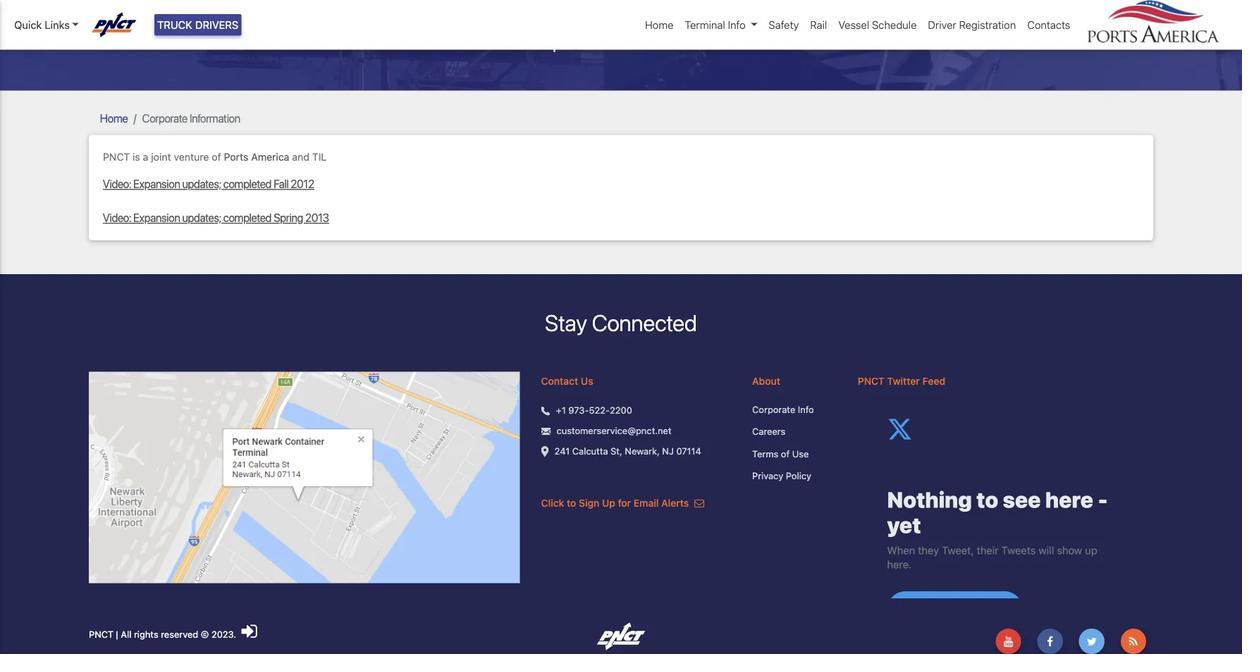 Task type: vqa. For each thing, say whether or not it's contained in the screenshot.
The Agreement
no



Task type: locate. For each thing, give the bounding box(es) containing it.
updates; for fall
[[182, 178, 221, 191]]

us
[[581, 375, 594, 387]]

0 vertical spatial expansion
[[133, 178, 180, 191]]

1 horizontal spatial info
[[798, 404, 815, 415]]

about
[[753, 375, 781, 387]]

0 vertical spatial corporate information
[[518, 26, 725, 53]]

pnct
[[103, 151, 130, 163], [858, 375, 885, 387], [89, 629, 113, 640]]

contact us
[[542, 375, 594, 387]]

corporate info
[[753, 404, 815, 415]]

1 vertical spatial expansion
[[133, 211, 180, 225]]

|
[[116, 629, 118, 640]]

truck drivers link
[[155, 14, 241, 36]]

2 vertical spatial pnct
[[89, 629, 113, 640]]

rights
[[134, 629, 158, 640]]

2 updates; from the top
[[182, 211, 221, 225]]

2200
[[610, 405, 633, 416]]

2 completed from the top
[[224, 211, 272, 225]]

stay
[[545, 310, 587, 337]]

0 horizontal spatial home
[[100, 112, 128, 125]]

vessel schedule link
[[833, 11, 923, 38]]

1 updates; from the top
[[182, 178, 221, 191]]

1 vertical spatial corporate
[[142, 112, 188, 125]]

241 calcutta st, newark, nj 07114 link
[[555, 445, 702, 459]]

careers
[[753, 426, 786, 437]]

1 vertical spatial info
[[798, 404, 815, 415]]

stay connected
[[545, 310, 698, 337]]

info for terminal info
[[728, 19, 746, 31]]

2023.
[[212, 629, 236, 640]]

+1 973-522-2200
[[556, 405, 633, 416]]

information
[[618, 26, 725, 53], [190, 112, 241, 125]]

2 vertical spatial corporate
[[753, 404, 796, 415]]

2013
[[306, 211, 329, 225]]

sign
[[579, 498, 600, 509]]

pnct for pnct twitter feed
[[858, 375, 885, 387]]

+1 973-522-2200 link
[[556, 404, 633, 418]]

schedule
[[873, 19, 917, 31]]

envelope o image
[[695, 499, 705, 509]]

0 vertical spatial information
[[618, 26, 725, 53]]

safety
[[769, 19, 799, 31]]

completed down ports america link
[[224, 178, 272, 191]]

a
[[143, 151, 148, 163]]

policy
[[786, 471, 812, 482]]

expansion
[[133, 178, 180, 191], [133, 211, 180, 225]]

video: expansion updates; completed spring 2013 link
[[103, 210, 1140, 227]]

1 vertical spatial updates;
[[182, 211, 221, 225]]

0 horizontal spatial info
[[728, 19, 746, 31]]

info inside 'link'
[[728, 19, 746, 31]]

video:
[[103, 178, 131, 191], [103, 211, 131, 225]]

1 vertical spatial video:
[[103, 211, 131, 225]]

pnct left is
[[103, 151, 130, 163]]

home link
[[640, 11, 680, 38], [100, 112, 128, 125]]

info up careers link
[[798, 404, 815, 415]]

1 vertical spatial completed
[[224, 211, 272, 225]]

1 vertical spatial information
[[190, 112, 241, 125]]

of left the ports
[[212, 151, 221, 163]]

updates;
[[182, 178, 221, 191], [182, 211, 221, 225]]

1 vertical spatial corporate information
[[142, 112, 241, 125]]

0 vertical spatial home
[[645, 19, 674, 31]]

973-
[[569, 405, 589, 416]]

pnct for pnct is a joint venture of ports america and til
[[103, 151, 130, 163]]

sign in image
[[242, 622, 257, 641]]

info for corporate info
[[798, 404, 815, 415]]

pnct left twitter
[[858, 375, 885, 387]]

0 vertical spatial updates;
[[182, 178, 221, 191]]

0 horizontal spatial home link
[[100, 112, 128, 125]]

click to sign up for email alerts link
[[542, 498, 705, 509]]

1 vertical spatial home
[[100, 112, 128, 125]]

1 vertical spatial pnct
[[858, 375, 885, 387]]

completed
[[224, 178, 272, 191], [224, 211, 272, 225]]

updates; down venture
[[182, 178, 221, 191]]

use
[[793, 449, 809, 459]]

video: for video: expansion updates; completed spring 2013
[[103, 211, 131, 225]]

1 video: from the top
[[103, 178, 131, 191]]

522-
[[589, 405, 610, 416]]

0 vertical spatial home link
[[640, 11, 680, 38]]

quick
[[14, 19, 42, 31]]

2 video: from the top
[[103, 211, 131, 225]]

of
[[212, 151, 221, 163], [782, 449, 790, 459]]

terms of use
[[753, 449, 809, 459]]

info right terminal
[[728, 19, 746, 31]]

241
[[555, 446, 570, 457]]

©
[[201, 629, 209, 640]]

contacts link
[[1022, 11, 1077, 38]]

completed left spring
[[224, 211, 272, 225]]

0 horizontal spatial corporate information
[[142, 112, 241, 125]]

spring
[[274, 211, 303, 225]]

0 vertical spatial of
[[212, 151, 221, 163]]

1 horizontal spatial of
[[782, 449, 790, 459]]

of left "use"
[[782, 449, 790, 459]]

2 expansion from the top
[[133, 211, 180, 225]]

corporate information
[[518, 26, 725, 53], [142, 112, 241, 125]]

0 vertical spatial video:
[[103, 178, 131, 191]]

updates; for spring
[[182, 211, 221, 225]]

newark,
[[625, 446, 660, 457]]

updates; down video: expansion updates; completed fall 2012
[[182, 211, 221, 225]]

careers link
[[753, 425, 837, 439]]

reserved
[[161, 629, 198, 640]]

0 vertical spatial info
[[728, 19, 746, 31]]

and
[[292, 151, 310, 163]]

video: expansion updates; completed spring 2013
[[103, 211, 329, 225]]

0 vertical spatial completed
[[224, 178, 272, 191]]

1 expansion from the top
[[133, 178, 180, 191]]

0 horizontal spatial information
[[190, 112, 241, 125]]

1 horizontal spatial corporate
[[518, 26, 613, 53]]

0 vertical spatial pnct
[[103, 151, 130, 163]]

privacy policy
[[753, 471, 812, 482]]

+1
[[556, 405, 566, 416]]

0 horizontal spatial corporate
[[142, 112, 188, 125]]

info
[[728, 19, 746, 31], [798, 404, 815, 415]]

1 completed from the top
[[224, 178, 272, 191]]

pnct left '|'
[[89, 629, 113, 640]]

0 vertical spatial corporate
[[518, 26, 613, 53]]

driver registration
[[929, 19, 1017, 31]]



Task type: describe. For each thing, give the bounding box(es) containing it.
twitter
[[888, 375, 920, 387]]

pnct for pnct | all rights reserved © 2023.
[[89, 629, 113, 640]]

nj
[[663, 446, 674, 457]]

registration
[[960, 19, 1017, 31]]

privacy
[[753, 471, 784, 482]]

to
[[567, 498, 577, 509]]

vessel
[[839, 19, 870, 31]]

customerservice@pnct.net
[[557, 426, 672, 436]]

pnct twitter feed
[[858, 375, 946, 387]]

1 horizontal spatial home
[[645, 19, 674, 31]]

for
[[618, 498, 631, 509]]

safety link
[[764, 11, 805, 38]]

feed
[[923, 375, 946, 387]]

terms
[[753, 449, 779, 459]]

video: for video: expansion updates; completed fall 2012
[[103, 178, 131, 191]]

connected
[[592, 310, 698, 337]]

contact
[[542, 375, 579, 387]]

terminal info link
[[680, 11, 764, 38]]

1 vertical spatial of
[[782, 449, 790, 459]]

07114
[[677, 446, 702, 457]]

quick links link
[[14, 17, 79, 33]]

pnct | all rights reserved © 2023.
[[89, 629, 239, 640]]

terminal info
[[685, 19, 746, 31]]

terminal
[[685, 19, 726, 31]]

rail link
[[805, 11, 833, 38]]

fall
[[274, 178, 289, 191]]

rail
[[811, 19, 828, 31]]

customerservice@pnct.net link
[[557, 424, 672, 438]]

ports
[[224, 151, 249, 163]]

pnct is a joint venture of ports america and til
[[103, 151, 327, 163]]

all
[[121, 629, 131, 640]]

contacts
[[1028, 19, 1071, 31]]

privacy policy link
[[753, 470, 837, 483]]

til
[[312, 151, 327, 163]]

1 horizontal spatial information
[[618, 26, 725, 53]]

joint
[[151, 151, 171, 163]]

2012
[[291, 178, 315, 191]]

truck drivers
[[157, 19, 239, 31]]

links
[[45, 19, 70, 31]]

video: expansion updates; completed fall 2012
[[103, 178, 315, 191]]

venture
[[174, 151, 209, 163]]

0 horizontal spatial of
[[212, 151, 221, 163]]

america
[[251, 151, 290, 163]]

ports america link
[[224, 151, 290, 163]]

completed for spring
[[224, 211, 272, 225]]

2 horizontal spatial corporate
[[753, 404, 796, 415]]

is
[[133, 151, 140, 163]]

241 calcutta st, newark, nj 07114
[[555, 446, 702, 457]]

vessel schedule
[[839, 19, 917, 31]]

1 horizontal spatial corporate information
[[518, 26, 725, 53]]

quick links
[[14, 19, 70, 31]]

calcutta
[[573, 446, 608, 457]]

video: expansion updates; completed fall 2012 link
[[103, 176, 1140, 193]]

driver registration link
[[923, 11, 1022, 38]]

click to sign up for email alerts
[[542, 498, 692, 509]]

st,
[[611, 446, 623, 457]]

driver
[[929, 19, 957, 31]]

expansion for video: expansion updates; completed fall 2012
[[133, 178, 180, 191]]

1 vertical spatial home link
[[100, 112, 128, 125]]

terms of use link
[[753, 447, 837, 461]]

alerts
[[662, 498, 689, 509]]

1 horizontal spatial home link
[[640, 11, 680, 38]]

email
[[634, 498, 659, 509]]

corporate info link
[[753, 403, 837, 417]]

completed for fall
[[224, 178, 272, 191]]

click
[[542, 498, 565, 509]]

up
[[602, 498, 616, 509]]

truck
[[157, 19, 192, 31]]

expansion for video: expansion updates; completed spring 2013
[[133, 211, 180, 225]]

drivers
[[195, 19, 239, 31]]



